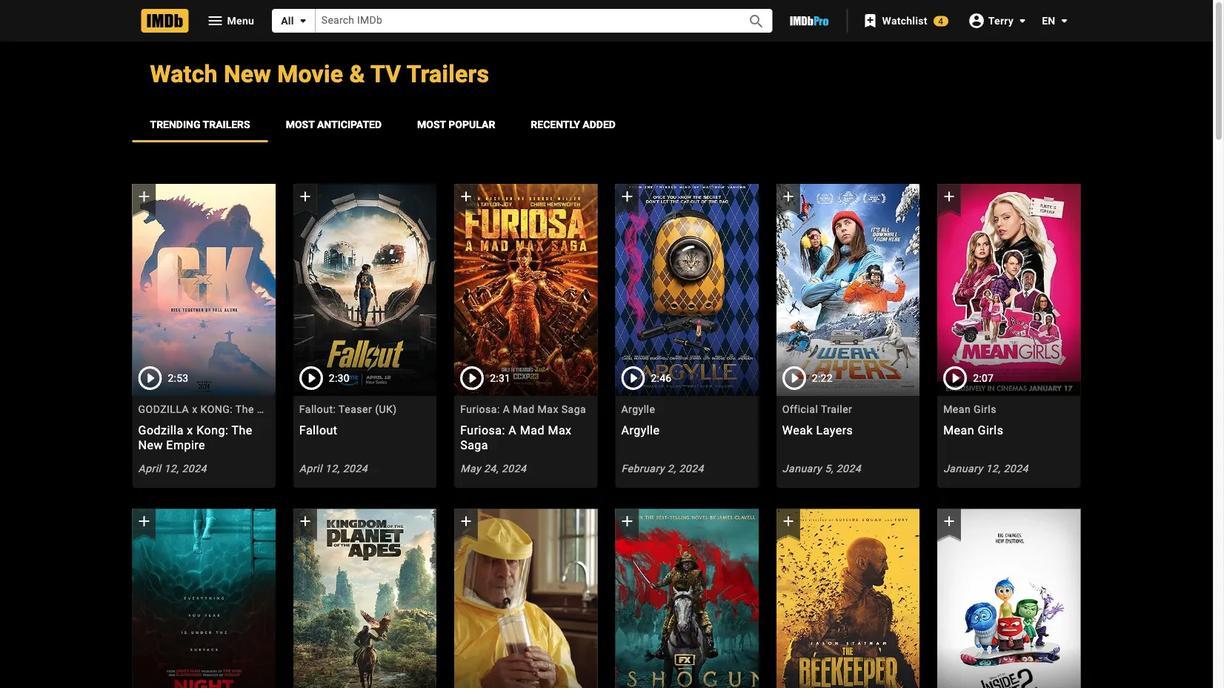 Task type: describe. For each thing, give the bounding box(es) containing it.
godzilla
[[138, 423, 184, 437]]

2 furiosa: a mad max saga from the top
[[461, 423, 572, 452]]

mean girls image
[[938, 184, 1081, 396]]

menu button
[[195, 9, 266, 33]]

trending
[[150, 118, 201, 130]]

weak layers group
[[777, 184, 920, 488]]

fallout link
[[293, 423, 437, 452]]

new for kong:
[[138, 438, 163, 452]]

12, for godzilla x kong: the new empire
[[164, 462, 179, 475]]

mad inside furiosa: a mad max saga
[[520, 423, 545, 437]]

none field inside all search box
[[316, 9, 732, 32]]

submit search image
[[748, 13, 766, 30]]

argylle image
[[616, 184, 759, 396]]

most popular
[[417, 118, 496, 130]]

2:30 group
[[293, 184, 437, 396]]

add image for 'godzilla x kong: the new empire' image
[[135, 187, 153, 205]]

1 horizontal spatial arrow drop down image
[[1014, 12, 1032, 29]]

may
[[461, 462, 481, 475]]

2024 for argylle
[[679, 462, 704, 475]]

x for godzilla
[[187, 423, 193, 437]]

home image
[[141, 9, 189, 33]]

2,
[[668, 462, 677, 475]]

january 5, 2024
[[783, 462, 862, 475]]

mean girls group
[[938, 184, 1081, 488]]

official trailer
[[783, 403, 853, 415]]

2:46
[[651, 372, 672, 384]]

1 furiosa: a mad max saga from the top
[[461, 403, 587, 415]]

mean girls link
[[938, 423, 1081, 452]]

1 horizontal spatial saga
[[562, 403, 587, 415]]

2:07 group
[[938, 184, 1081, 396]]

most for most anticipated
[[286, 118, 315, 130]]

5,
[[825, 462, 834, 475]]

1 furiosa: from the top
[[461, 403, 500, 415]]

4 group from the left
[[616, 509, 759, 688]]

may 24, 2024
[[461, 462, 527, 475]]

added
[[583, 118, 616, 130]]

furiosa: a mad max saga link
[[455, 423, 598, 452]]

menu image
[[206, 12, 224, 30]]

arrow drop down image
[[1056, 12, 1074, 30]]

kong:
[[201, 403, 233, 415]]

watch
[[150, 60, 218, 88]]

teaser
[[339, 403, 372, 415]]

weak layers
[[783, 423, 854, 437]]

january for mean
[[944, 462, 984, 475]]

2:30 link
[[293, 184, 437, 396]]

godzilla x kong: the new empire
[[138, 423, 253, 452]]

most anticipated
[[286, 118, 382, 130]]

february 2, 2024
[[622, 462, 704, 475]]

watch new movie & tv trailers main content
[[0, 59, 1214, 688]]

2:07
[[974, 372, 994, 384]]

24,
[[484, 462, 499, 475]]

the beekeeper image
[[777, 509, 920, 688]]

12, for fallout
[[325, 462, 340, 475]]

mr. monk's last case: a monk movie image
[[455, 509, 598, 688]]

fallout:
[[299, 403, 336, 415]]

weak layers image
[[777, 184, 920, 396]]

en button
[[1031, 7, 1074, 34]]

fallout image
[[293, 184, 437, 396]]

empire for godzilla x kong: the new empire
[[282, 403, 316, 415]]

godzilla x kong: the new empire image
[[132, 184, 276, 396]]

5 group from the left
[[777, 509, 920, 688]]

2:53 link
[[132, 184, 276, 396]]

add image for kingdom of the planet of the apes image
[[296, 512, 314, 530]]

april for godzilla x kong: the new empire
[[138, 462, 161, 475]]

april for fallout
[[299, 462, 322, 475]]

godzilla x kong: the new empire
[[138, 403, 316, 415]]

0 vertical spatial mad
[[513, 403, 535, 415]]

(uk)
[[375, 403, 397, 415]]

add image for "furiosa: a mad max saga" image
[[458, 187, 475, 205]]

kong:
[[197, 423, 229, 437]]

january 12, 2024
[[944, 462, 1029, 475]]

most for most popular
[[417, 118, 446, 130]]

trailers
[[407, 60, 489, 88]]

2:22
[[812, 372, 833, 384]]

en
[[1043, 14, 1056, 27]]

2:30
[[329, 372, 350, 384]]

menu
[[227, 14, 254, 27]]

1 argylle from the top
[[622, 403, 656, 415]]

2:31 link
[[455, 184, 598, 396]]

official
[[783, 403, 819, 415]]

weak
[[783, 423, 813, 437]]

add image for "fallout" image
[[296, 187, 314, 205]]

tab list inside the "watch new movie & tv trailers" main content
[[132, 107, 1081, 142]]

12, for mean girls
[[986, 462, 1001, 475]]

layers
[[817, 423, 854, 437]]

weak layers link
[[777, 423, 920, 452]]



Task type: locate. For each thing, give the bounding box(es) containing it.
april 12, 2024 down fallout
[[299, 462, 368, 475]]

x left the kong:
[[187, 423, 193, 437]]

3 12, from the left
[[986, 462, 1001, 475]]

mean
[[944, 403, 971, 415], [944, 423, 975, 437]]

a inside furiosa: a mad max saga link
[[509, 423, 517, 437]]

None field
[[316, 9, 732, 32]]

2 group from the left
[[293, 509, 437, 688]]

girls up january 12, 2024
[[978, 423, 1004, 437]]

watchlist
[[883, 14, 928, 27]]

1 vertical spatial new
[[257, 403, 279, 415]]

most left 'anticipated'
[[286, 118, 315, 130]]

january for weak
[[783, 462, 822, 475]]

april 12, 2024
[[138, 462, 207, 475], [299, 462, 368, 475]]

2024 inside furiosa: a mad max saga 'group'
[[502, 462, 527, 475]]

2024 right 2,
[[679, 462, 704, 475]]

january inside mean girls group
[[944, 462, 984, 475]]

2024 inside godzilla x kong: the new empire group
[[182, 462, 207, 475]]

january inside weak layers group
[[783, 462, 822, 475]]

empire for godzilla x kong: the new empire
[[166, 438, 205, 452]]

new for kong:
[[257, 403, 279, 415]]

6 2024 from the left
[[1004, 462, 1029, 475]]

add image for weak layers image
[[780, 187, 798, 205]]

new left fallout:
[[257, 403, 279, 415]]

2 vertical spatial new
[[138, 438, 163, 452]]

2 12, from the left
[[325, 462, 340, 475]]

add image for shogun image
[[619, 512, 637, 530]]

1 april from the left
[[138, 462, 161, 475]]

2024 inside mean girls group
[[1004, 462, 1029, 475]]

2024 inside weak layers group
[[837, 462, 862, 475]]

january
[[783, 462, 822, 475], [944, 462, 984, 475]]

movie
[[277, 60, 343, 88]]

mad up furiosa: a mad max saga link
[[513, 403, 535, 415]]

trailers
[[203, 118, 250, 130]]

2:46 link
[[616, 184, 759, 396]]

4
[[939, 16, 944, 26]]

0 horizontal spatial april
[[138, 462, 161, 475]]

empire up fallout
[[282, 403, 316, 415]]

group
[[132, 509, 276, 688], [293, 509, 437, 688], [455, 509, 598, 688], [616, 509, 759, 688], [777, 509, 920, 688], [938, 509, 1081, 688]]

2024 for weak layers
[[837, 462, 862, 475]]

furiosa: inside furiosa: a mad max saga
[[461, 423, 506, 437]]

1 2024 from the left
[[182, 462, 207, 475]]

kingdom of the planet of the apes image
[[293, 509, 437, 688]]

0 horizontal spatial saga
[[461, 438, 489, 452]]

2 2024 from the left
[[343, 462, 368, 475]]

2:53
[[168, 372, 189, 384]]

6 group from the left
[[938, 509, 1081, 688]]

add image for inside out 2 'image'
[[941, 512, 959, 530]]

add image
[[135, 187, 153, 205], [296, 187, 314, 205], [458, 187, 475, 205], [941, 187, 959, 205], [458, 512, 475, 530], [619, 512, 637, 530], [780, 512, 798, 530]]

12,
[[164, 462, 179, 475], [325, 462, 340, 475], [986, 462, 1001, 475]]

empire down godzilla
[[166, 438, 205, 452]]

2 mean from the top
[[944, 423, 975, 437]]

shogun image
[[616, 509, 759, 688]]

arrow drop down image
[[1014, 12, 1032, 29], [294, 12, 312, 30]]

1 vertical spatial furiosa:
[[461, 423, 506, 437]]

mean up january 12, 2024
[[944, 423, 975, 437]]

april inside godzilla x kong: the new empire group
[[138, 462, 161, 475]]

saga up furiosa: a mad max saga link
[[562, 403, 587, 415]]

account circle image
[[968, 12, 986, 29]]

0 vertical spatial argylle
[[622, 403, 656, 415]]

0 vertical spatial x
[[192, 403, 198, 415]]

1 vertical spatial argylle
[[622, 423, 660, 437]]

popular
[[449, 118, 496, 130]]

12, down fallout
[[325, 462, 340, 475]]

january down mean girls "link"
[[944, 462, 984, 475]]

fallout group
[[293, 184, 437, 488]]

1 12, from the left
[[164, 462, 179, 475]]

terry button
[[961, 7, 1032, 34]]

0 vertical spatial a
[[503, 403, 510, 415]]

2:22 group
[[777, 184, 920, 396]]

mean girls
[[944, 403, 997, 415], [944, 423, 1004, 437]]

max
[[538, 403, 559, 415], [548, 423, 572, 437]]

the for kong:
[[236, 403, 254, 415]]

add image inside the 2:22 group
[[780, 187, 798, 205]]

furiosa: a mad max saga
[[461, 403, 587, 415], [461, 423, 572, 452]]

x left kong:
[[192, 403, 198, 415]]

most
[[286, 118, 315, 130], [417, 118, 446, 130]]

arrow drop down image up the movie
[[294, 12, 312, 30]]

0 vertical spatial furiosa: a mad max saga
[[461, 403, 587, 415]]

1 vertical spatial mad
[[520, 423, 545, 437]]

tab list containing trending trailers
[[132, 107, 1081, 142]]

argylle down 2:46
[[622, 403, 656, 415]]

2024 for godzilla x kong: the new empire
[[182, 462, 207, 475]]

april down godzilla
[[138, 462, 161, 475]]

watch new movie & tv trailers
[[150, 60, 489, 88]]

trailer
[[822, 403, 853, 415]]

new
[[224, 60, 271, 88], [257, 403, 279, 415], [138, 438, 163, 452]]

terry
[[989, 14, 1014, 27]]

recently added
[[531, 118, 616, 130]]

fallout: teaser (uk)
[[299, 403, 397, 415]]

0 vertical spatial max
[[538, 403, 559, 415]]

2024 right 5, on the bottom right
[[837, 462, 862, 475]]

furiosa: down 2:31
[[461, 403, 500, 415]]

furiosa: a mad max saga up may 24, 2024
[[461, 423, 572, 452]]

2024 inside the fallout 'group'
[[343, 462, 368, 475]]

fallout
[[299, 423, 338, 437]]

furiosa:
[[461, 403, 500, 415], [461, 423, 506, 437]]

inside out 2 image
[[938, 509, 1081, 688]]

1 horizontal spatial april 12, 2024
[[299, 462, 368, 475]]

2 april from the left
[[299, 462, 322, 475]]

the for kong:
[[232, 423, 253, 437]]

1 horizontal spatial empire
[[282, 403, 316, 415]]

2 mean girls from the top
[[944, 423, 1004, 437]]

girls down 2:07
[[974, 403, 997, 415]]

april 12, 2024 inside godzilla x kong: the new empire group
[[138, 462, 207, 475]]

godzilla x kong: the new empire link
[[132, 423, 276, 452]]

0 horizontal spatial empire
[[166, 438, 205, 452]]

1 vertical spatial x
[[187, 423, 193, 437]]

2024 down the fallout link
[[343, 462, 368, 475]]

2 argylle from the top
[[622, 423, 660, 437]]

1 vertical spatial mean girls
[[944, 423, 1004, 437]]

april
[[138, 462, 161, 475], [299, 462, 322, 475]]

new down godzilla
[[138, 438, 163, 452]]

furiosa: a mad max saga up furiosa: a mad max saga link
[[461, 403, 587, 415]]

2 horizontal spatial 12,
[[986, 462, 1001, 475]]

mean girls inside mean girls "link"
[[944, 423, 1004, 437]]

2024
[[182, 462, 207, 475], [343, 462, 368, 475], [502, 462, 527, 475], [679, 462, 704, 475], [837, 462, 862, 475], [1004, 462, 1029, 475]]

mean girls down 2:07
[[944, 403, 997, 415]]

x for godzilla
[[192, 403, 198, 415]]

12, down godzilla x kong: the new empire
[[164, 462, 179, 475]]

1 mean girls from the top
[[944, 403, 997, 415]]

a
[[503, 403, 510, 415], [509, 423, 517, 437]]

0 vertical spatial mean
[[944, 403, 971, 415]]

2024 for fallout
[[343, 462, 368, 475]]

1 horizontal spatial most
[[417, 118, 446, 130]]

watchlist image
[[862, 12, 880, 30]]

2024 for mean girls
[[1004, 462, 1029, 475]]

0 horizontal spatial arrow drop down image
[[294, 12, 312, 30]]

2 furiosa: from the top
[[461, 423, 506, 437]]

mad
[[513, 403, 535, 415], [520, 423, 545, 437]]

tv
[[371, 60, 401, 88]]

1 vertical spatial furiosa: a mad max saga
[[461, 423, 572, 452]]

4 2024 from the left
[[679, 462, 704, 475]]

1 horizontal spatial april
[[299, 462, 322, 475]]

godzilla x kong: the new empire group
[[132, 184, 316, 488]]

0 horizontal spatial 12,
[[164, 462, 179, 475]]

new down menu on the top of the page
[[224, 60, 271, 88]]

arrow drop down image left en
[[1014, 12, 1032, 29]]

april 12, 2024 inside the fallout 'group'
[[299, 462, 368, 475]]

2:31
[[490, 372, 511, 384]]

most left popular
[[417, 118, 446, 130]]

x inside godzilla x kong: the new empire
[[187, 423, 193, 437]]

a down 2:31
[[503, 403, 510, 415]]

0 vertical spatial empire
[[282, 403, 316, 415]]

1 horizontal spatial january
[[944, 462, 984, 475]]

0 vertical spatial new
[[224, 60, 271, 88]]

argylle link
[[616, 423, 759, 452]]

2024 inside argylle 'group'
[[679, 462, 704, 475]]

All search field
[[272, 9, 773, 33]]

add image for the mr. monk's last case: a monk movie image
[[458, 512, 475, 530]]

add image inside 2:31 group
[[458, 187, 475, 205]]

april down fallout
[[299, 462, 322, 475]]

12, inside the fallout 'group'
[[325, 462, 340, 475]]

1 vertical spatial empire
[[166, 438, 205, 452]]

empire inside godzilla x kong: the new empire
[[166, 438, 205, 452]]

mean up mean girls "link"
[[944, 403, 971, 415]]

add image inside 2:53 group
[[135, 187, 153, 205]]

furiosa: up 24,
[[461, 423, 506, 437]]

a up may 24, 2024
[[509, 423, 517, 437]]

the down godzilla x kong: the new empire
[[232, 423, 253, 437]]

girls
[[974, 403, 997, 415], [978, 423, 1004, 437]]

furiosa: a mad max saga image
[[455, 184, 598, 396]]

2024 right 24,
[[502, 462, 527, 475]]

2:31 group
[[455, 184, 598, 396]]

2024 down godzilla x kong: the new empire
[[182, 462, 207, 475]]

january left 5, on the bottom right
[[783, 462, 822, 475]]

all
[[281, 14, 294, 27]]

2:53 group
[[132, 184, 276, 396]]

the inside godzilla x kong: the new empire
[[232, 423, 253, 437]]

recently
[[531, 118, 580, 130]]

0 horizontal spatial april 12, 2024
[[138, 462, 207, 475]]

the
[[236, 403, 254, 415], [232, 423, 253, 437]]

new inside godzilla x kong: the new empire
[[138, 438, 163, 452]]

night swim image
[[132, 509, 276, 688]]

argylle group
[[616, 184, 759, 488]]

12, inside mean girls group
[[986, 462, 1001, 475]]

add image for argylle image
[[619, 187, 637, 205]]

3 group from the left
[[455, 509, 598, 688]]

0 horizontal spatial most
[[286, 118, 315, 130]]

saga
[[562, 403, 587, 415], [461, 438, 489, 452]]

1 vertical spatial girls
[[978, 423, 1004, 437]]

argylle
[[622, 403, 656, 415], [622, 423, 660, 437]]

tab list
[[132, 107, 1081, 142]]

1 vertical spatial saga
[[461, 438, 489, 452]]

0 vertical spatial girls
[[974, 403, 997, 415]]

x
[[192, 403, 198, 415], [187, 423, 193, 437]]

trending trailers
[[150, 118, 250, 130]]

april 12, 2024 for fallout
[[299, 462, 368, 475]]

12, inside godzilla x kong: the new empire group
[[164, 462, 179, 475]]

1 april 12, 2024 from the left
[[138, 462, 207, 475]]

april 12, 2024 for godzilla x kong: the new empire
[[138, 462, 207, 475]]

april inside the fallout 'group'
[[299, 462, 322, 475]]

february
[[622, 462, 665, 475]]

april 12, 2024 down godzilla x kong: the new empire
[[138, 462, 207, 475]]

godzilla
[[138, 403, 189, 415]]

1 vertical spatial the
[[232, 423, 253, 437]]

anticipated
[[317, 118, 382, 130]]

2 april 12, 2024 from the left
[[299, 462, 368, 475]]

0 vertical spatial the
[[236, 403, 254, 415]]

add image for the beekeeper image at the right of the page
[[780, 512, 798, 530]]

1 vertical spatial a
[[509, 423, 517, 437]]

2024 for furiosa: a mad max saga
[[502, 462, 527, 475]]

add image inside the 2:30 'group'
[[296, 187, 314, 205]]

add image inside 2:46 group
[[619, 187, 637, 205]]

add image for night swim image
[[135, 512, 153, 530]]

2:22 link
[[777, 184, 920, 396]]

1 vertical spatial max
[[548, 423, 572, 437]]

0 vertical spatial mean girls
[[944, 403, 997, 415]]

2 most from the left
[[417, 118, 446, 130]]

2:46 group
[[616, 184, 759, 396]]

empire
[[282, 403, 316, 415], [166, 438, 205, 452]]

2:07 link
[[938, 184, 1081, 396]]

1 group from the left
[[132, 509, 276, 688]]

all button
[[272, 9, 316, 33]]

1 most from the left
[[286, 118, 315, 130]]

&
[[350, 60, 365, 88]]

2024 down mean girls "link"
[[1004, 462, 1029, 475]]

3 2024 from the left
[[502, 462, 527, 475]]

mad up may 24, 2024
[[520, 423, 545, 437]]

arrow drop down image inside all button
[[294, 12, 312, 30]]

mean inside "link"
[[944, 423, 975, 437]]

1 horizontal spatial 12,
[[325, 462, 340, 475]]

the right kong:
[[236, 403, 254, 415]]

1 vertical spatial mean
[[944, 423, 975, 437]]

Search IMDb text field
[[316, 9, 732, 32]]

0 vertical spatial saga
[[562, 403, 587, 415]]

furiosa: a mad max saga group
[[455, 184, 598, 488]]

girls inside "link"
[[978, 423, 1004, 437]]

saga up the may
[[461, 438, 489, 452]]

argylle up february
[[622, 423, 660, 437]]

mean girls up january 12, 2024
[[944, 423, 1004, 437]]

add image
[[619, 187, 637, 205], [780, 187, 798, 205], [135, 512, 153, 530], [296, 512, 314, 530], [941, 512, 959, 530]]

12, down mean girls "link"
[[986, 462, 1001, 475]]

add image inside 2:07 group
[[941, 187, 959, 205]]

0 horizontal spatial january
[[783, 462, 822, 475]]

0 vertical spatial furiosa:
[[461, 403, 500, 415]]

5 2024 from the left
[[837, 462, 862, 475]]

add image for mean girls image
[[941, 187, 959, 205]]

1 mean from the top
[[944, 403, 971, 415]]

1 january from the left
[[783, 462, 822, 475]]

2 january from the left
[[944, 462, 984, 475]]



Task type: vqa. For each thing, say whether or not it's contained in the screenshot.
2:31 group
yes



